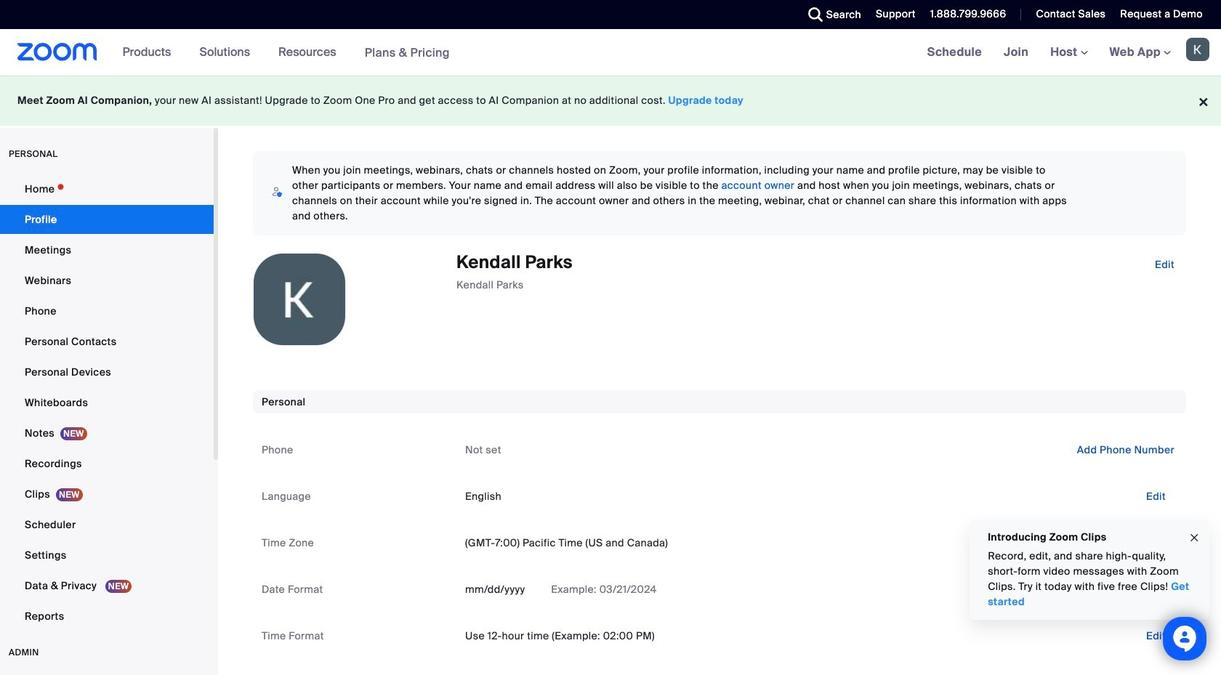 Task type: vqa. For each thing, say whether or not it's contained in the screenshot.
Sales on the right top of the page
no



Task type: describe. For each thing, give the bounding box(es) containing it.
edit user photo image
[[288, 293, 311, 306]]

user photo image
[[254, 254, 345, 345]]

meetings navigation
[[917, 29, 1222, 76]]

personal menu menu
[[0, 175, 214, 633]]

profile picture image
[[1187, 38, 1210, 61]]



Task type: locate. For each thing, give the bounding box(es) containing it.
close image
[[1189, 530, 1201, 546]]

zoom logo image
[[17, 43, 97, 61]]

banner
[[0, 29, 1222, 76]]

product information navigation
[[112, 29, 461, 76]]

footer
[[0, 76, 1222, 126]]



